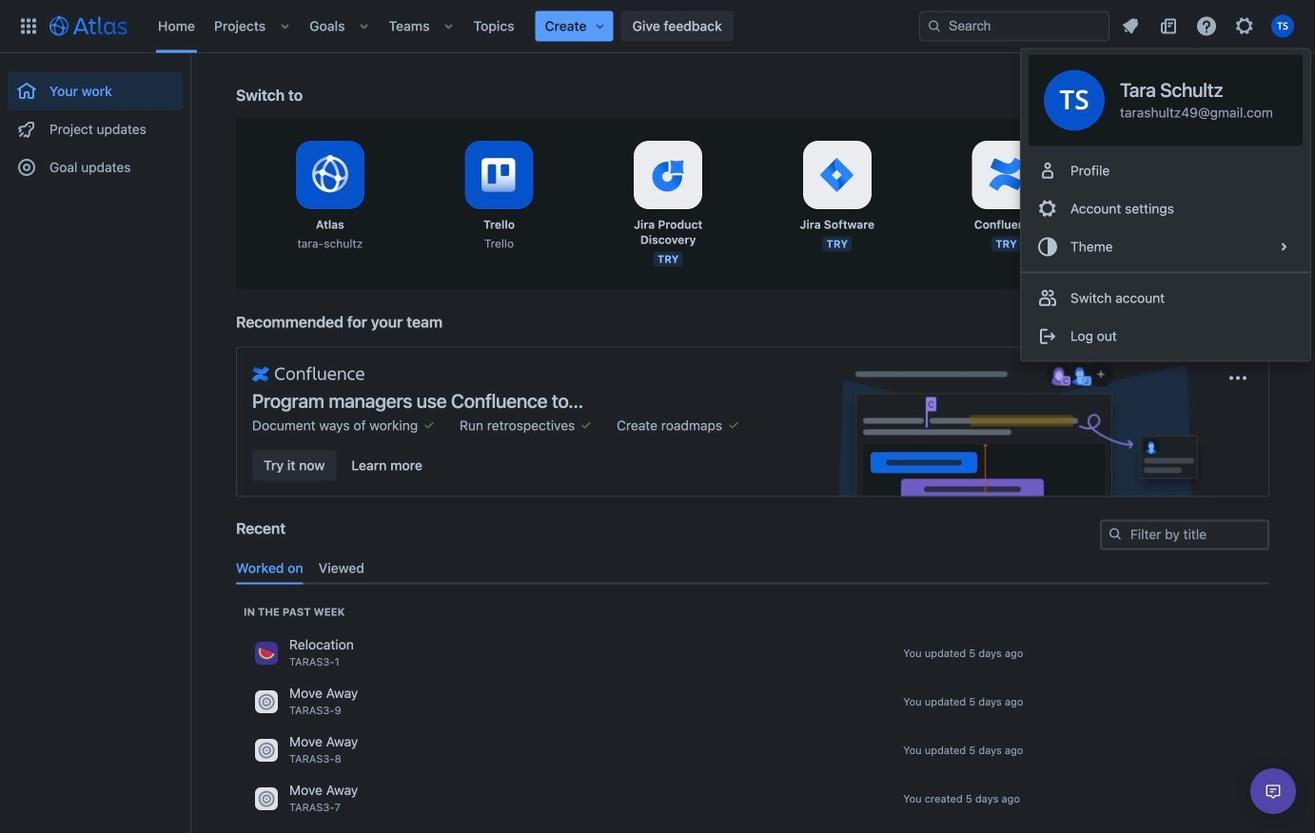Task type: vqa. For each thing, say whether or not it's contained in the screenshot.
Main content area, start typing to enter text. text field
no



Task type: locate. For each thing, give the bounding box(es) containing it.
search image
[[927, 19, 942, 34]]

search image
[[1108, 527, 1123, 542]]

0 vertical spatial townsquare image
[[255, 642, 278, 665]]

tab list
[[228, 553, 1277, 585]]

0 horizontal spatial your existing atlassian products image
[[422, 417, 437, 433]]

switch to... image
[[17, 15, 40, 38]]

your existing atlassian products image
[[422, 417, 437, 433], [579, 417, 594, 433], [726, 417, 741, 433]]

townsquare image
[[255, 739, 278, 762], [255, 788, 278, 811]]

heading
[[244, 605, 345, 620]]

help image
[[1195, 15, 1218, 38]]

top element
[[11, 0, 919, 53]]

open intercom messenger image
[[1262, 780, 1285, 803]]

2 your existing atlassian products image from the left
[[579, 417, 594, 433]]

2 horizontal spatial your existing atlassian products image
[[726, 417, 741, 433]]

group
[[8, 53, 183, 192], [1021, 146, 1311, 272], [1021, 272, 1311, 361]]

1 vertical spatial townsquare image
[[255, 691, 278, 714]]

confluence image
[[252, 363, 365, 386], [252, 363, 365, 386]]

1 your existing atlassian products image from the left
[[422, 417, 437, 433]]

0 vertical spatial townsquare image
[[255, 739, 278, 762]]

banner
[[0, 0, 1315, 53]]

None search field
[[919, 11, 1110, 41]]

townsquare image
[[255, 642, 278, 665], [255, 691, 278, 714]]

1 vertical spatial townsquare image
[[255, 788, 278, 811]]

1 horizontal spatial your existing atlassian products image
[[579, 417, 594, 433]]



Task type: describe. For each thing, give the bounding box(es) containing it.
notifications image
[[1119, 15, 1142, 38]]

2 townsquare image from the top
[[255, 788, 278, 811]]

2 townsquare image from the top
[[255, 691, 278, 714]]

account image
[[1272, 15, 1294, 38]]

1 townsquare image from the top
[[255, 642, 278, 665]]

3 your existing atlassian products image from the left
[[726, 417, 741, 433]]

Filter by title field
[[1102, 522, 1268, 549]]

Search field
[[919, 11, 1110, 41]]

settings image
[[1233, 15, 1256, 38]]

cross-flow recommendation banner element
[[236, 313, 1270, 520]]

1 townsquare image from the top
[[255, 739, 278, 762]]



